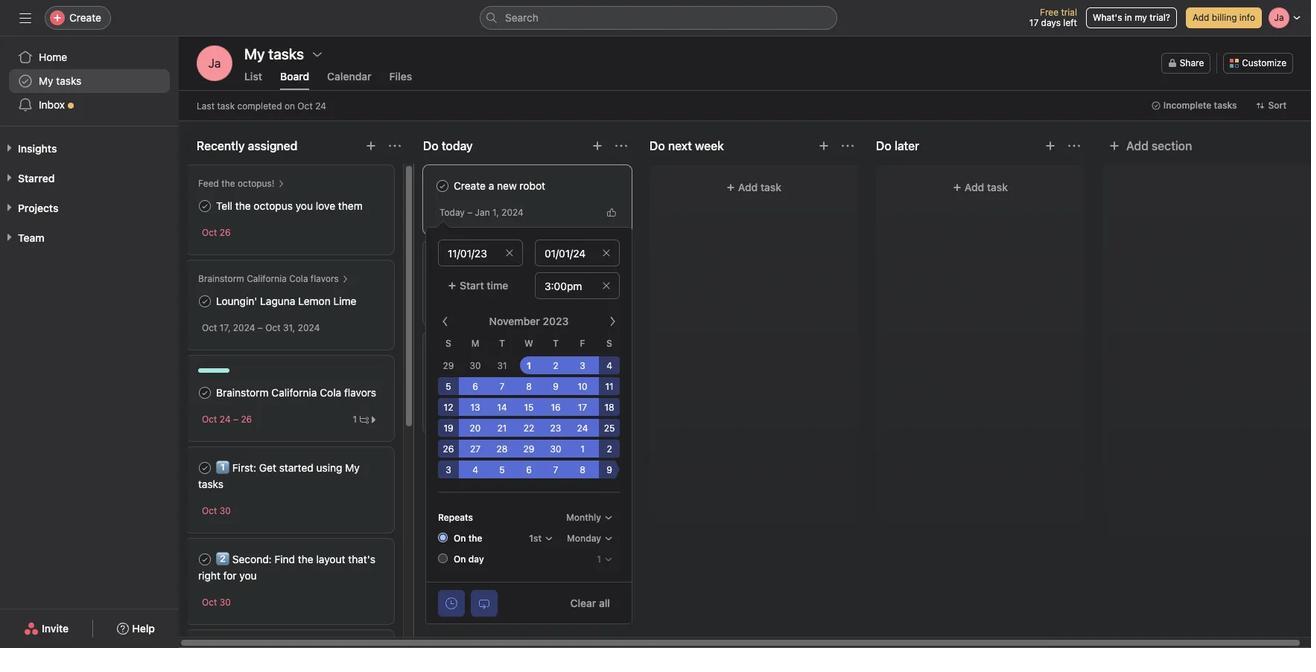 Task type: describe. For each thing, give the bounding box(es) containing it.
30 down for
[[220, 597, 231, 609]]

last
[[197, 100, 215, 111]]

17 inside free trial 17 days left
[[1029, 17, 1039, 28]]

clear due date image
[[602, 249, 611, 258]]

2 s from the left
[[606, 338, 612, 349]]

1 vertical spatial 2
[[607, 444, 612, 455]]

w
[[524, 338, 533, 349]]

– left jan
[[467, 207, 472, 218]]

incomplete tasks
[[1163, 100, 1237, 111]]

1 vertical spatial brainstorm california cola flavors
[[216, 387, 376, 399]]

november
[[489, 315, 540, 328]]

1 horizontal spatial 3
[[580, 361, 585, 372]]

0 likes. click to like this task image
[[607, 208, 616, 217]]

the for tell the octopus you love them
[[235, 200, 251, 212]]

add time image
[[445, 598, 457, 610]]

completed checkbox for tell the octopus you love them
[[196, 197, 214, 215]]

1 vertical spatial california
[[271, 387, 317, 399]]

completed checkbox for create
[[434, 177, 451, 195]]

1 vertical spatial 29
[[523, 444, 534, 455]]

add section button
[[1102, 133, 1198, 159]]

tasks for incomplete tasks
[[1214, 100, 1237, 111]]

customize
[[1242, 57, 1286, 69]]

completed image for 2️⃣ second: find the layout that's right for you
[[196, 551, 214, 569]]

ja
[[208, 57, 221, 70]]

start time
[[460, 279, 508, 292]]

1 vertical spatial 3
[[446, 465, 451, 476]]

the inside 2️⃣ second: find the layout that's right for you
[[298, 553, 313, 566]]

my tasks link
[[9, 69, 170, 93]]

31,
[[283, 323, 295, 334]]

15
[[524, 402, 534, 413]]

invite
[[42, 623, 69, 635]]

2️⃣ second: find the layout that's right for you
[[198, 553, 375, 583]]

Due date text field
[[535, 240, 620, 267]]

monthly
[[566, 513, 601, 524]]

in
[[1125, 12, 1132, 23]]

completed checkbox for loungin'
[[196, 293, 214, 311]]

monthly button
[[560, 508, 620, 529]]

11
[[605, 381, 613, 393]]

Due time text field
[[535, 273, 620, 299]]

2 horizontal spatial 26
[[443, 444, 454, 455]]

1️⃣ first: get started using my tasks
[[198, 462, 360, 491]]

day
[[468, 554, 484, 565]]

recently assigned
[[197, 139, 298, 153]]

that's
[[348, 553, 375, 566]]

clear all
[[570, 597, 610, 610]]

1 horizontal spatial cola
[[320, 387, 341, 399]]

add task button for do next week
[[659, 174, 849, 201]]

14
[[497, 402, 507, 413]]

all
[[599, 597, 610, 610]]

add billing info
[[1193, 12, 1255, 23]]

octopus
[[254, 200, 293, 212]]

list link
[[244, 70, 262, 90]]

0 vertical spatial flavors
[[311, 273, 339, 285]]

completed image for brainstorm california cola flavors
[[196, 384, 214, 402]]

19
[[444, 423, 453, 434]]

oct down tell in the left of the page
[[202, 227, 217, 238]]

22
[[523, 423, 534, 434]]

1️⃣
[[216, 462, 229, 475]]

tasks for my tasks
[[56, 74, 81, 87]]

2️⃣
[[216, 553, 229, 566]]

completed image for loungin' laguna lemon lime
[[196, 293, 214, 311]]

add task image for do later
[[1044, 140, 1056, 152]]

0 horizontal spatial 29
[[443, 361, 454, 372]]

remove image
[[602, 282, 611, 291]]

1 horizontal spatial 6
[[526, 465, 532, 476]]

oct 26 button
[[202, 227, 231, 238]]

trial?
[[1150, 12, 1170, 23]]

more section actions image for recently assigned
[[389, 140, 401, 152]]

0 horizontal spatial add task button
[[423, 440, 632, 467]]

share
[[1180, 57, 1204, 69]]

30 down 23
[[550, 444, 561, 455]]

starred button
[[0, 171, 55, 186]]

0 horizontal spatial 17
[[578, 402, 587, 413]]

set to repeat image
[[478, 598, 490, 610]]

trial
[[1061, 7, 1077, 18]]

On day radio
[[438, 554, 448, 564]]

oct right on
[[297, 100, 313, 111]]

add task image for do next week
[[818, 140, 830, 152]]

1 horizontal spatial 25
[[604, 423, 615, 434]]

2 horizontal spatial 1
[[580, 444, 585, 455]]

0 vertical spatial 27
[[478, 407, 489, 418]]

sort
[[1268, 100, 1286, 111]]

invite button
[[14, 616, 78, 643]]

0 horizontal spatial add task
[[512, 447, 555, 460]]

0 horizontal spatial 5
[[446, 381, 451, 393]]

create for create
[[69, 11, 101, 24]]

1 s from the left
[[446, 338, 451, 349]]

0 vertical spatial california
[[247, 273, 287, 285]]

1 vertical spatial flavors
[[344, 387, 376, 399]]

repeats
[[438, 513, 473, 524]]

files
[[389, 70, 412, 83]]

– left 31,
[[258, 323, 263, 334]]

oct down right
[[202, 597, 217, 609]]

do next week
[[650, 139, 724, 153]]

1 t from the left
[[499, 338, 505, 349]]

start
[[460, 279, 484, 292]]

1 vertical spatial brainstorm
[[216, 387, 269, 399]]

help
[[132, 623, 155, 635]]

share button
[[1161, 53, 1211, 74]]

first:
[[232, 462, 256, 475]]

objective
[[477, 271, 521, 284]]

add task image for recently assigned
[[365, 140, 377, 152]]

add section
[[1126, 139, 1192, 153]]

30 down 1️⃣
[[220, 506, 231, 517]]

0 vertical spatial 2
[[553, 361, 558, 372]]

0 vertical spatial 26
[[220, 227, 231, 238]]

free
[[1040, 7, 1059, 18]]

projects button
[[0, 201, 58, 216]]

0 horizontal spatial 25
[[457, 407, 468, 418]]

you inside 2️⃣ second: find the layout that's right for you
[[239, 570, 257, 583]]

2 horizontal spatial 24
[[577, 423, 588, 434]]

hide sidebar image
[[19, 12, 31, 24]]

a
[[488, 180, 494, 192]]

billing
[[1212, 12, 1237, 23]]

meeting
[[485, 363, 524, 375]]

2 horizontal spatial 2024
[[501, 207, 524, 218]]

1 vertical spatial 8
[[580, 465, 585, 476]]

november 2023
[[489, 315, 569, 328]]

second:
[[232, 553, 272, 566]]

completed checkbox for 1️⃣ first: get started using my tasks
[[196, 460, 214, 477]]

projects
[[18, 202, 58, 215]]

1 horizontal spatial 24
[[315, 100, 326, 111]]

– up first:
[[233, 414, 238, 425]]

today – jan 1, 2024
[[440, 207, 524, 218]]

on for on the
[[454, 533, 466, 545]]

starred
[[18, 172, 55, 185]]

show options image
[[311, 48, 323, 60]]

completed checkbox for brand meeting with the marketing team
[[434, 361, 451, 378]]

left
[[1063, 17, 1077, 28]]

ja button
[[197, 45, 232, 81]]

the for feed the octopus!
[[221, 178, 235, 189]]

create a new robot
[[454, 180, 545, 192]]

add task for do later
[[965, 181, 1008, 194]]

1 oct 30 from the top
[[202, 506, 231, 517]]

brand
[[454, 363, 482, 375]]

calendar link
[[327, 70, 371, 90]]

more section actions image for do later
[[1068, 140, 1080, 152]]

calendar
[[327, 70, 371, 83]]

clear all button
[[561, 590, 620, 617]]

oct 24 – 26
[[202, 414, 252, 425]]

feed the octopus!
[[198, 178, 275, 189]]

team button
[[0, 231, 44, 246]]

0 vertical spatial brainstorm california cola flavors
[[198, 273, 339, 285]]

on day
[[454, 554, 484, 565]]

1 vertical spatial 4
[[472, 465, 478, 476]]

november 2023 button
[[479, 308, 593, 335]]

m
[[471, 338, 479, 349]]

tell
[[216, 200, 232, 212]]

1 horizontal spatial 2024
[[298, 323, 320, 334]]

loungin'
[[216, 295, 257, 308]]

search
[[505, 11, 539, 24]]

insights
[[18, 142, 57, 155]]

what's
[[1093, 12, 1122, 23]]

0 vertical spatial 7
[[500, 381, 505, 393]]

octopus!
[[238, 178, 275, 189]]

On the radio
[[438, 533, 448, 543]]

section
[[1152, 139, 1192, 153]]

completed image for create a new robot
[[434, 177, 451, 195]]



Task type: locate. For each thing, give the bounding box(es) containing it.
0 vertical spatial 8
[[526, 381, 532, 393]]

completed image left tell in the left of the page
[[196, 197, 214, 215]]

0 horizontal spatial add task image
[[365, 140, 377, 152]]

17 down 10 on the left
[[578, 402, 587, 413]]

0 horizontal spatial 1
[[353, 414, 357, 425]]

the inside brand meeting with the marketing team
[[550, 363, 565, 375]]

completed image
[[434, 177, 451, 195], [196, 197, 214, 215], [196, 384, 214, 402], [196, 460, 214, 477], [196, 551, 214, 569]]

2023
[[543, 315, 569, 328]]

completed
[[237, 100, 282, 111]]

completed image up the "oct 24 – 26"
[[196, 384, 214, 402]]

california down 31,
[[271, 387, 317, 399]]

0 horizontal spatial 2024
[[233, 323, 255, 334]]

24 up 1️⃣
[[220, 414, 231, 425]]

1 oct 30 button from the top
[[202, 506, 231, 517]]

1 horizontal spatial find
[[454, 271, 474, 284]]

home
[[39, 51, 67, 63]]

s down previous month "image"
[[446, 338, 451, 349]]

4 down 20
[[472, 465, 478, 476]]

2 oct 30 from the top
[[202, 597, 231, 609]]

jan
[[475, 207, 490, 218]]

the right with on the bottom of page
[[550, 363, 565, 375]]

create up home link
[[69, 11, 101, 24]]

inbox link
[[9, 93, 170, 117]]

team
[[436, 379, 460, 392]]

more section actions image left do today
[[389, 140, 401, 152]]

0 horizontal spatial t
[[499, 338, 505, 349]]

oct up "19" at the left bottom of the page
[[440, 407, 455, 418]]

completed checkbox up right
[[196, 551, 214, 569]]

0 horizontal spatial 24
[[220, 414, 231, 425]]

add task image left do later
[[818, 140, 830, 152]]

monday button
[[560, 529, 620, 550]]

1 horizontal spatial 26
[[241, 414, 252, 425]]

0 horizontal spatial cola
[[289, 273, 308, 285]]

1 horizontal spatial 8
[[580, 465, 585, 476]]

0 vertical spatial 1
[[527, 361, 531, 372]]

brand meeting with the marketing team
[[436, 363, 616, 392]]

2024 right the 1,
[[501, 207, 524, 218]]

completed image up team
[[434, 361, 451, 378]]

31
[[497, 361, 507, 372]]

brainstorm up the "oct 24 – 26"
[[216, 387, 269, 399]]

2 vertical spatial 1
[[580, 444, 585, 455]]

you down second:
[[239, 570, 257, 583]]

7 down 23
[[553, 465, 558, 476]]

team
[[18, 232, 44, 244]]

brainstorm california cola flavors down 31,
[[216, 387, 376, 399]]

30 down m
[[470, 361, 481, 372]]

1st
[[529, 533, 542, 545]]

25 left 13
[[457, 407, 468, 418]]

flavors up '1' button
[[344, 387, 376, 399]]

completed image for brand meeting with the marketing team
[[434, 361, 451, 378]]

0 vertical spatial find
[[454, 271, 474, 284]]

the up day
[[468, 533, 482, 545]]

0 vertical spatial brainstorm
[[198, 273, 244, 285]]

5 up 12
[[446, 381, 451, 393]]

on left day
[[454, 554, 466, 565]]

more section actions image for do next week
[[842, 140, 854, 152]]

marketing
[[568, 363, 616, 375]]

create inside create dropdown button
[[69, 11, 101, 24]]

1 more section actions image from the left
[[615, 140, 627, 152]]

completed image for 1️⃣ first: get started using my tasks
[[196, 460, 214, 477]]

1 horizontal spatial you
[[296, 200, 313, 212]]

26 up first:
[[241, 414, 252, 425]]

1 vertical spatial create
[[454, 180, 486, 192]]

oct left 31,
[[265, 323, 281, 334]]

oct 30 down 1️⃣
[[202, 506, 231, 517]]

add task image
[[591, 140, 603, 152], [818, 140, 830, 152]]

completed image up right
[[196, 551, 214, 569]]

home link
[[9, 45, 170, 69]]

27
[[478, 407, 489, 418], [470, 444, 481, 455]]

2 on from the top
[[454, 554, 466, 565]]

add inside "button"
[[1193, 12, 1209, 23]]

lemon
[[298, 295, 331, 308]]

oct 26
[[202, 227, 231, 238]]

1 horizontal spatial tasks
[[198, 478, 224, 491]]

search button
[[480, 6, 837, 30]]

2 horizontal spatial tasks
[[1214, 100, 1237, 111]]

1 vertical spatial 1
[[353, 414, 357, 425]]

0 horizontal spatial 26
[[220, 227, 231, 238]]

9 up 16
[[553, 381, 559, 393]]

0 horizontal spatial 3
[[446, 465, 451, 476]]

add for 'add task' button for do next week
[[738, 181, 758, 194]]

monday
[[567, 533, 601, 545]]

1 horizontal spatial more section actions image
[[1068, 140, 1080, 152]]

3 down "19" at the left bottom of the page
[[446, 465, 451, 476]]

6 down brand on the bottom of the page
[[472, 381, 478, 393]]

27 down 20
[[470, 444, 481, 455]]

2 horizontal spatial add task button
[[885, 174, 1076, 201]]

s down next month image
[[606, 338, 612, 349]]

next month image
[[606, 316, 618, 328]]

create left a
[[454, 180, 486, 192]]

add task for do next week
[[738, 181, 782, 194]]

– up 20
[[471, 407, 476, 418]]

info
[[1239, 12, 1255, 23]]

27 up 20
[[478, 407, 489, 418]]

f
[[580, 338, 585, 349]]

add
[[1193, 12, 1209, 23], [1126, 139, 1149, 153], [738, 181, 758, 194], [965, 181, 984, 194], [512, 447, 531, 460]]

0 vertical spatial 5
[[446, 381, 451, 393]]

2 oct 30 button from the top
[[202, 597, 231, 609]]

oct 30 down right
[[202, 597, 231, 609]]

cola
[[289, 273, 308, 285], [320, 387, 341, 399]]

add for leftmost 'add task' button
[[512, 447, 531, 460]]

t
[[499, 338, 505, 349], [553, 338, 559, 349]]

create for create a new robot
[[454, 180, 486, 192]]

1 horizontal spatial create
[[454, 180, 486, 192]]

0 horizontal spatial s
[[446, 338, 451, 349]]

8 down with on the bottom of page
[[526, 381, 532, 393]]

my
[[1135, 12, 1147, 23]]

add task button for do later
[[885, 174, 1076, 201]]

1 vertical spatial completed image
[[434, 361, 451, 378]]

add billing info button
[[1186, 7, 1262, 28]]

1 horizontal spatial 7
[[553, 465, 558, 476]]

incomplete tasks button
[[1145, 95, 1244, 116]]

oct 30 button down 1️⃣
[[202, 506, 231, 517]]

Start date text field
[[438, 240, 523, 267]]

1 vertical spatial oct 30
[[202, 597, 231, 609]]

2 add task image from the left
[[1044, 140, 1056, 152]]

clear
[[570, 597, 596, 610]]

1 horizontal spatial add task button
[[659, 174, 849, 201]]

0 horizontal spatial create
[[69, 11, 101, 24]]

1 vertical spatial 6
[[526, 465, 532, 476]]

28
[[497, 444, 508, 455]]

1 on from the top
[[454, 533, 466, 545]]

23
[[550, 423, 561, 434]]

customize button
[[1223, 53, 1293, 74]]

17 left days
[[1029, 17, 1039, 28]]

files link
[[389, 70, 412, 90]]

1 horizontal spatial 9
[[606, 465, 612, 476]]

0 vertical spatial you
[[296, 200, 313, 212]]

3 up 10 on the left
[[580, 361, 585, 372]]

completed image for tell the octopus you love them
[[196, 197, 214, 215]]

1 vertical spatial tasks
[[1214, 100, 1237, 111]]

brainstorm california cola flavors
[[198, 273, 339, 285], [216, 387, 376, 399]]

2 add task image from the left
[[818, 140, 830, 152]]

0 horizontal spatial more section actions image
[[389, 140, 401, 152]]

1 horizontal spatial add task
[[738, 181, 782, 194]]

completed image left 1️⃣
[[196, 460, 214, 477]]

global element
[[0, 37, 179, 126]]

help button
[[107, 616, 165, 643]]

the right tell in the left of the page
[[235, 200, 251, 212]]

clear start date image
[[505, 249, 514, 258]]

oct left 17,
[[202, 323, 217, 334]]

what's in my trial?
[[1093, 12, 1170, 23]]

california up laguna
[[247, 273, 287, 285]]

time
[[487, 279, 508, 292]]

1 horizontal spatial completed checkbox
[[434, 177, 451, 195]]

the for on the
[[468, 533, 482, 545]]

list
[[244, 70, 262, 83]]

board link
[[280, 70, 309, 90]]

0 vertical spatial 6
[[472, 381, 478, 393]]

1 horizontal spatial 2
[[607, 444, 612, 455]]

more section actions image for do today
[[615, 140, 627, 152]]

create button
[[45, 6, 111, 30]]

2 more section actions image from the left
[[1068, 140, 1080, 152]]

board
[[280, 70, 309, 83]]

completed image left loungin'
[[196, 293, 214, 311]]

1 horizontal spatial flavors
[[344, 387, 376, 399]]

0 vertical spatial 4
[[606, 361, 612, 372]]

my right using
[[345, 462, 360, 475]]

add for 'add task' button for do later
[[965, 181, 984, 194]]

tasks inside global element
[[56, 74, 81, 87]]

0 horizontal spatial completed image
[[196, 293, 214, 311]]

robot
[[520, 180, 545, 192]]

4
[[606, 361, 612, 372], [472, 465, 478, 476]]

5 down 28
[[499, 465, 505, 476]]

0 horizontal spatial flavors
[[311, 273, 339, 285]]

1 add task image from the left
[[365, 140, 377, 152]]

25
[[457, 407, 468, 418], [604, 423, 615, 434]]

my inside global element
[[39, 74, 53, 87]]

0 vertical spatial completed checkbox
[[434, 177, 451, 195]]

29
[[443, 361, 454, 372], [523, 444, 534, 455]]

2024
[[501, 207, 524, 218], [233, 323, 255, 334], [298, 323, 320, 334]]

feed
[[198, 178, 219, 189]]

1 horizontal spatial more section actions image
[[842, 140, 854, 152]]

more section actions image
[[615, 140, 627, 152], [1068, 140, 1080, 152]]

add task image left "do"
[[591, 140, 603, 152]]

oct 30 button down right
[[202, 597, 231, 609]]

1 horizontal spatial my
[[345, 462, 360, 475]]

add task
[[738, 181, 782, 194], [965, 181, 1008, 194], [512, 447, 555, 460]]

1 horizontal spatial s
[[606, 338, 612, 349]]

completed checkbox left loungin'
[[196, 293, 214, 311]]

24 right on
[[315, 100, 326, 111]]

17,
[[220, 323, 231, 334]]

1 horizontal spatial 5
[[499, 465, 505, 476]]

my
[[39, 74, 53, 87], [345, 462, 360, 475]]

Completed checkbox
[[434, 177, 451, 195], [196, 293, 214, 311]]

completed image up today
[[434, 177, 451, 195]]

completed checkbox up the "oct 24 – 26"
[[196, 384, 214, 402]]

2 t from the left
[[553, 338, 559, 349]]

you left love
[[296, 200, 313, 212]]

on
[[454, 533, 466, 545], [454, 554, 466, 565]]

t up 31
[[499, 338, 505, 349]]

Completed checkbox
[[196, 197, 214, 215], [434, 361, 451, 378], [196, 384, 214, 402], [196, 460, 214, 477], [196, 551, 214, 569]]

0 horizontal spatial find
[[274, 553, 295, 566]]

oct 17, 2024 – oct 31, 2024
[[202, 323, 320, 334]]

using
[[316, 462, 342, 475]]

9 up monthly popup button
[[606, 465, 612, 476]]

1 horizontal spatial 17
[[1029, 17, 1039, 28]]

tasks down home
[[56, 74, 81, 87]]

1 vertical spatial oct 30 button
[[202, 597, 231, 609]]

find inside 2️⃣ second: find the layout that's right for you
[[274, 553, 295, 566]]

oct down 1️⃣
[[202, 506, 217, 517]]

21
[[497, 423, 507, 434]]

2 more section actions image from the left
[[842, 140, 854, 152]]

add task image
[[365, 140, 377, 152], [1044, 140, 1056, 152]]

1 vertical spatial my
[[345, 462, 360, 475]]

my inside 1️⃣ first: get started using my tasks
[[345, 462, 360, 475]]

0 horizontal spatial 2
[[553, 361, 558, 372]]

my up inbox
[[39, 74, 53, 87]]

brainstorm california cola flavors up laguna
[[198, 273, 339, 285]]

0 horizontal spatial 7
[[500, 381, 505, 393]]

my tasks
[[244, 45, 304, 63]]

1 more section actions image from the left
[[389, 140, 401, 152]]

incomplete
[[1163, 100, 1212, 111]]

0 vertical spatial 25
[[457, 407, 468, 418]]

0 horizontal spatial 8
[[526, 381, 532, 393]]

0 horizontal spatial 6
[[472, 381, 478, 393]]

1 vertical spatial cola
[[320, 387, 341, 399]]

29 down 22
[[523, 444, 534, 455]]

0 horizontal spatial completed checkbox
[[196, 293, 214, 311]]

with
[[527, 363, 547, 375]]

1 vertical spatial 25
[[604, 423, 615, 434]]

25 down 18
[[604, 423, 615, 434]]

find down 'start date' text field at the top left
[[454, 271, 474, 284]]

2 right with on the bottom of page
[[553, 361, 558, 372]]

create
[[69, 11, 101, 24], [454, 180, 486, 192]]

1 vertical spatial 5
[[499, 465, 505, 476]]

task
[[217, 100, 235, 111], [761, 181, 782, 194], [987, 181, 1008, 194], [534, 447, 555, 460]]

0 vertical spatial 29
[[443, 361, 454, 372]]

0 vertical spatial create
[[69, 11, 101, 24]]

next week
[[668, 139, 724, 153]]

the right 'feed'
[[221, 178, 235, 189]]

add for add section button
[[1126, 139, 1149, 153]]

1 vertical spatial 26
[[241, 414, 252, 425]]

1 button
[[349, 412, 381, 427]]

more section actions image left do later
[[842, 140, 854, 152]]

brainstorm up loungin'
[[198, 273, 244, 285]]

on
[[284, 100, 295, 111]]

0 horizontal spatial 9
[[553, 381, 559, 393]]

last task completed on oct 24
[[197, 100, 326, 111]]

tasks inside 1️⃣ first: get started using my tasks
[[198, 478, 224, 491]]

completed image
[[196, 293, 214, 311], [434, 361, 451, 378]]

flavors up lemon at left
[[311, 273, 339, 285]]

1 vertical spatial you
[[239, 570, 257, 583]]

completed checkbox left tell in the left of the page
[[196, 197, 214, 215]]

days
[[1041, 17, 1061, 28]]

0 horizontal spatial add task image
[[591, 140, 603, 152]]

search list box
[[480, 6, 837, 30]]

1 horizontal spatial 1
[[527, 361, 531, 372]]

1 vertical spatial 27
[[470, 444, 481, 455]]

24 right 23
[[577, 423, 588, 434]]

0 vertical spatial oct 30 button
[[202, 506, 231, 517]]

26 down tell in the left of the page
[[220, 227, 231, 238]]

completed checkbox for brainstorm california cola flavors
[[196, 384, 214, 402]]

2024 right 17,
[[233, 323, 255, 334]]

california
[[247, 273, 287, 285], [271, 387, 317, 399]]

tasks inside dropdown button
[[1214, 100, 1237, 111]]

0 vertical spatial 3
[[580, 361, 585, 372]]

what's in my trial? button
[[1086, 7, 1177, 28]]

more section actions image
[[389, 140, 401, 152], [842, 140, 854, 152]]

6
[[472, 381, 478, 393], [526, 465, 532, 476]]

1 horizontal spatial add task image
[[818, 140, 830, 152]]

0 horizontal spatial tasks
[[56, 74, 81, 87]]

completed checkbox up today
[[434, 177, 451, 195]]

completed checkbox up team
[[434, 361, 451, 378]]

t down '2023'
[[553, 338, 559, 349]]

13
[[470, 402, 480, 413]]

26 down "19" at the left bottom of the page
[[443, 444, 454, 455]]

2024 right 31,
[[298, 323, 320, 334]]

completed checkbox left 1️⃣
[[196, 460, 214, 477]]

tasks right incomplete
[[1214, 100, 1237, 111]]

24
[[315, 100, 326, 111], [220, 414, 231, 425], [577, 423, 588, 434]]

1 inside button
[[353, 414, 357, 425]]

2 down 18
[[607, 444, 612, 455]]

1,
[[492, 207, 499, 218]]

1 add task image from the left
[[591, 140, 603, 152]]

find right second:
[[274, 553, 295, 566]]

right
[[198, 570, 220, 583]]

29 up team
[[443, 361, 454, 372]]

oct 25 – 27
[[440, 407, 489, 418]]

completed checkbox for 2️⃣ second: find the layout that's right for you
[[196, 551, 214, 569]]

1 vertical spatial 7
[[553, 465, 558, 476]]

on right on the option
[[454, 533, 466, 545]]

get
[[259, 462, 276, 475]]

12
[[444, 402, 453, 413]]

do later
[[876, 139, 919, 153]]

on for on day
[[454, 554, 466, 565]]

0 vertical spatial oct 30
[[202, 506, 231, 517]]

tasks down 1️⃣
[[198, 478, 224, 491]]

oct up 1️⃣
[[202, 414, 217, 425]]

0 vertical spatial my
[[39, 74, 53, 87]]

on the
[[454, 533, 482, 545]]

0 horizontal spatial you
[[239, 570, 257, 583]]

for
[[223, 570, 237, 583]]

previous month image
[[440, 316, 451, 328]]

1 horizontal spatial 4
[[606, 361, 612, 372]]

the left layout
[[298, 553, 313, 566]]

6 down 22
[[526, 465, 532, 476]]

add task image for do today
[[591, 140, 603, 152]]

0 vertical spatial 17
[[1029, 17, 1039, 28]]

them
[[338, 200, 363, 212]]

0 vertical spatial 9
[[553, 381, 559, 393]]

4 up 11
[[606, 361, 612, 372]]

8 up monthly
[[580, 465, 585, 476]]



Task type: vqa. For each thing, say whether or not it's contained in the screenshot.
the right to
no



